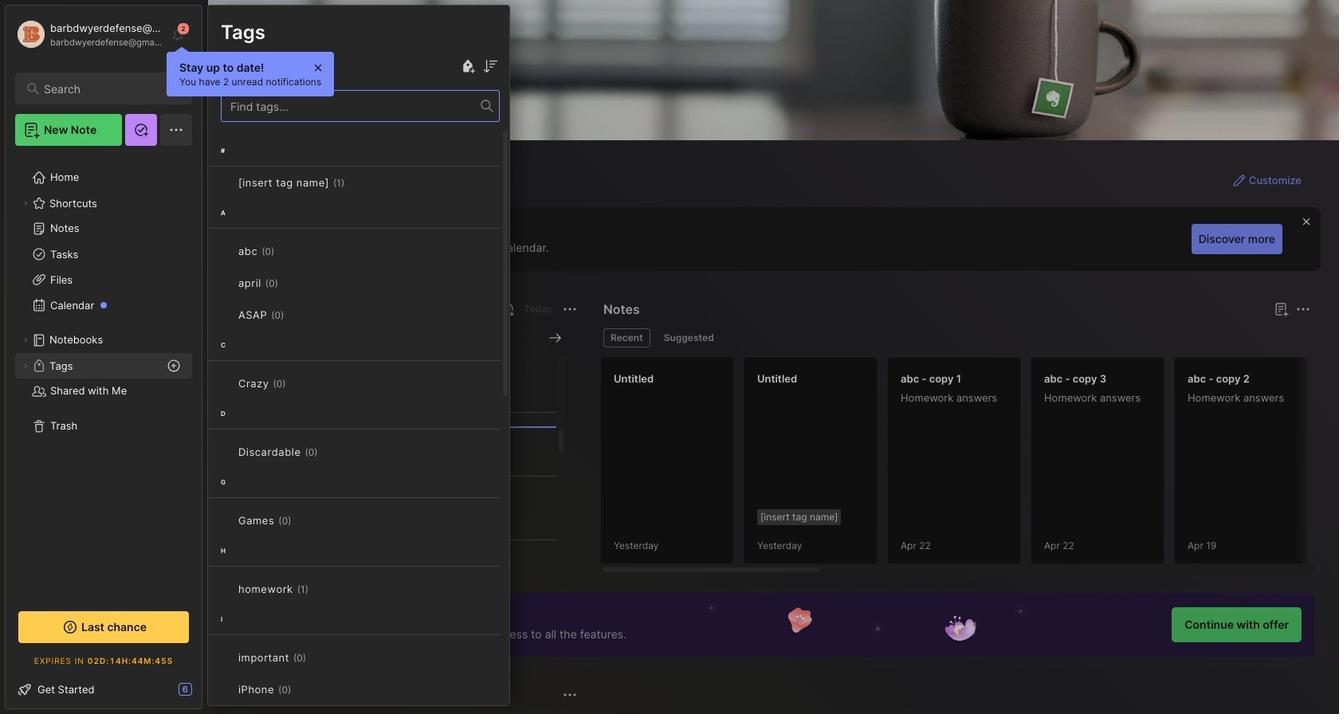 Task type: locate. For each thing, give the bounding box(es) containing it.
0 horizontal spatial tab
[[604, 328, 650, 348]]

Search text field
[[44, 81, 178, 96]]

new task image
[[499, 301, 515, 317]]

1 horizontal spatial tab
[[657, 328, 721, 348]]

tab list
[[604, 328, 1308, 348]]

Tag actions field
[[278, 275, 304, 291], [284, 307, 310, 323], [291, 513, 317, 529], [309, 581, 334, 597], [291, 682, 317, 698]]

tree
[[6, 155, 202, 594]]

tree inside main element
[[6, 155, 202, 594]]

expand notebooks image
[[21, 336, 30, 345]]

tag actions image
[[284, 309, 310, 321], [291, 683, 317, 696]]

tab
[[604, 328, 650, 348], [657, 328, 721, 348]]

2 vertical spatial tag actions image
[[309, 583, 334, 596]]

tag actions image
[[278, 277, 304, 289], [291, 514, 317, 527], [309, 583, 334, 596]]

row group
[[208, 135, 509, 714], [600, 357, 1339, 574]]

tooltip
[[167, 46, 334, 96]]

Sort field
[[481, 57, 500, 76]]

None search field
[[44, 79, 178, 98]]

1 vertical spatial tag actions image
[[291, 514, 317, 527]]

sort options image
[[481, 57, 500, 76]]

expand tags image
[[21, 361, 30, 371]]



Task type: describe. For each thing, give the bounding box(es) containing it.
2 tab from the left
[[657, 328, 721, 348]]

Account field
[[15, 18, 163, 50]]

0 vertical spatial tag actions image
[[278, 277, 304, 289]]

click to collapse image
[[201, 685, 213, 704]]

create new tag image
[[458, 57, 478, 76]]

1 tab from the left
[[604, 328, 650, 348]]

1 horizontal spatial row group
[[600, 357, 1339, 574]]

none search field inside main element
[[44, 79, 178, 98]]

Help and Learning task checklist field
[[6, 677, 202, 702]]

1 vertical spatial tag actions image
[[291, 683, 317, 696]]

main element
[[0, 0, 207, 714]]

0 vertical spatial tag actions image
[[284, 309, 310, 321]]

Find tags… text field
[[222, 95, 481, 117]]

0 horizontal spatial row group
[[208, 135, 509, 714]]



Task type: vqa. For each thing, say whether or not it's contained in the screenshot.
Account field
yes



